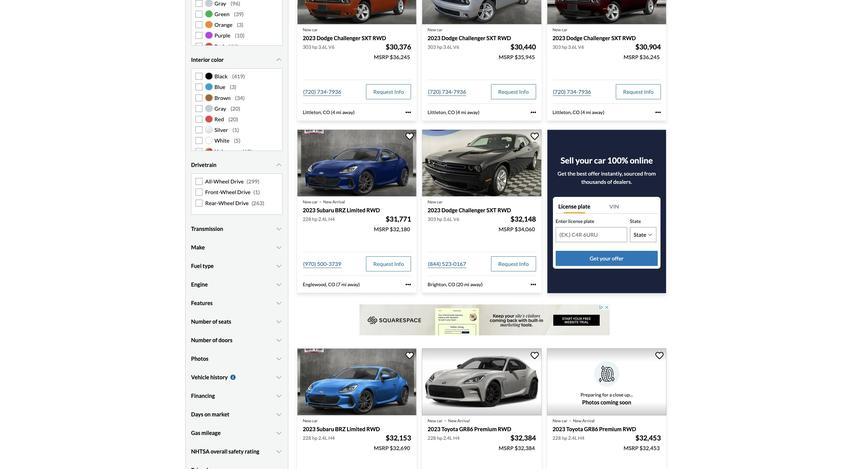 Task type: locate. For each thing, give the bounding box(es) containing it.
get the best offer instantly, sourced from thousands of dealers.
[[558, 170, 656, 185]]

msrp inside $32,384 msrp $32,384
[[499, 445, 514, 452]]

(1) up (5) on the left top
[[233, 127, 239, 133]]

2 7936 from the left
[[454, 88, 467, 95]]

octane red pearlcoat 2023 dodge challenger sxt rwd coupe rear-wheel drive 8-speed automatic image
[[547, 0, 667, 24]]

request for $30,440
[[499, 88, 518, 95]]

v6
[[329, 44, 335, 50], [454, 44, 460, 50], [579, 44, 585, 50], [454, 216, 460, 222]]

4 chevron down image from the top
[[276, 319, 283, 325]]

1 vertical spatial ellipsis h image
[[406, 282, 411, 288]]

subaru inside new car 2023 subaru brz limited rwd
[[317, 426, 334, 433]]

rwd up $30,440 msrp $35,945
[[498, 35, 511, 41]]

1 premium from the left
[[475, 426, 497, 433]]

2 chevron down image from the top
[[276, 245, 283, 250]]

number up photos
[[191, 337, 211, 344]]

5 chevron down image from the top
[[276, 338, 283, 343]]

enter license plate
[[556, 218, 595, 224]]

request info for $30,376
[[374, 88, 404, 95]]

of inside get the best offer instantly, sourced from thousands of dealers.
[[608, 178, 613, 185]]

plate
[[578, 203, 591, 210], [584, 218, 595, 224]]

away)
[[343, 109, 355, 115], [467, 109, 480, 115], [592, 109, 605, 115], [348, 282, 360, 288], [471, 282, 483, 288]]

(34)
[[235, 94, 245, 101]]

license
[[559, 203, 577, 210]]

3 littleton, co (4 mi away) from the left
[[553, 109, 605, 115]]

your for offer
[[600, 255, 611, 262]]

request info for $30,440
[[499, 88, 529, 95]]

7 chevron down image from the top
[[276, 393, 283, 399]]

228 hp 2.4l h4
[[303, 216, 335, 222], [303, 436, 335, 441], [428, 436, 460, 441], [553, 436, 585, 441]]

request info for $31,771
[[374, 261, 404, 267]]

days on market
[[191, 411, 230, 418]]

v6 for $32,148
[[454, 216, 460, 222]]

mi for $30,376
[[336, 109, 342, 115]]

1 subaru from the top
[[317, 207, 334, 214]]

offer
[[589, 170, 600, 177], [612, 255, 624, 262]]

1 vertical spatial $32,384
[[515, 445, 535, 452]]

get
[[558, 170, 567, 177], [590, 255, 599, 262]]

arrival for $32,453
[[583, 419, 595, 424]]

1 7936 from the left
[[329, 88, 342, 95]]

sell your car 100% online
[[561, 155, 653, 165]]

1 chevron down image from the top
[[276, 162, 283, 168]]

of left "doors"
[[213, 337, 218, 344]]

dodge for $30,440
[[442, 35, 458, 41]]

chevron down image inside the drivetrain dropdown button
[[276, 162, 283, 168]]

chevron down image inside the interior color dropdown button
[[276, 57, 283, 63]]

3 (720) 734-7936 from the left
[[553, 88, 591, 95]]

limited inside new car 2023 subaru brz limited rwd
[[347, 426, 366, 433]]

msrp inside $31,771 msrp $32,180
[[374, 226, 389, 233]]

0 vertical spatial limited
[[347, 207, 366, 214]]

hp for $32,453
[[562, 436, 568, 441]]

1 horizontal spatial (3)
[[237, 21, 244, 28]]

(4
[[331, 109, 335, 115], [456, 109, 460, 115], [581, 109, 585, 115]]

number
[[191, 318, 211, 325], [191, 337, 211, 344]]

1 horizontal spatial arrival
[[458, 419, 470, 424]]

vin tab
[[607, 200, 658, 214]]

1 vertical spatial get
[[590, 255, 599, 262]]

away) for $30,440
[[467, 109, 480, 115]]

2 (720) 734-7936 from the left
[[428, 88, 467, 95]]

number of doors
[[191, 337, 233, 344]]

228 for $32,384
[[428, 436, 436, 441]]

2 (720) 734-7936 button from the left
[[428, 84, 467, 99]]

2.4l for $32,384
[[444, 436, 453, 441]]

0 vertical spatial drive
[[231, 178, 244, 185]]

info for $30,376
[[395, 88, 404, 95]]

msrp for $31,771
[[374, 226, 389, 233]]

1 vertical spatial offer
[[612, 255, 624, 262]]

2 horizontal spatial (4
[[581, 109, 585, 115]]

arrival
[[333, 200, 345, 205], [458, 419, 470, 424], [583, 419, 595, 424]]

0 vertical spatial (20)
[[231, 105, 240, 112]]

0 horizontal spatial littleton,
[[303, 109, 322, 115]]

your inside button
[[600, 255, 611, 262]]

303
[[303, 44, 311, 50], [428, 44, 436, 50], [553, 44, 561, 50], [428, 216, 436, 222]]

chevron down image inside days on market dropdown button
[[276, 412, 283, 418]]

new inside new car 2023 subaru brz limited rwd
[[303, 419, 311, 424]]

ellipsis h image for $30,440
[[531, 110, 536, 115]]

rating
[[245, 448, 260, 455]]

co
[[323, 109, 330, 115], [448, 109, 455, 115], [573, 109, 580, 115], [328, 282, 336, 288], [449, 282, 456, 288]]

1 horizontal spatial ·
[[444, 414, 447, 427]]

info for $31,771
[[395, 261, 404, 267]]

of for seats
[[213, 318, 218, 325]]

new car 2023 dodge challenger sxt rwd
[[303, 27, 386, 41], [428, 27, 511, 41], [553, 27, 636, 41], [428, 200, 511, 214]]

2 gr86 from the left
[[585, 426, 599, 433]]

(20) for gray
[[231, 105, 240, 112]]

0 horizontal spatial (720) 734-7936 button
[[303, 84, 342, 99]]

2 vertical spatial wheel
[[219, 200, 234, 206]]

$32,690
[[390, 445, 410, 452]]

h4
[[329, 216, 335, 222], [329, 436, 335, 441], [454, 436, 460, 441], [579, 436, 585, 441]]

(20
[[457, 282, 464, 288]]

1 horizontal spatial (1)
[[254, 189, 260, 196]]

wheel up front-
[[214, 178, 230, 185]]

2 horizontal spatial ·
[[569, 414, 572, 427]]

drive for all-wheel drive
[[231, 178, 244, 185]]

4 chevron down image from the top
[[276, 301, 283, 306]]

2 premium from the left
[[600, 426, 622, 433]]

303 hp 3.6l v6 for $32,148
[[428, 216, 460, 222]]

mi for $31,771
[[342, 282, 347, 288]]

dodge for $30,376
[[317, 35, 333, 41]]

$32,384
[[511, 434, 536, 442], [515, 445, 535, 452]]

3.6l for $30,440
[[444, 44, 453, 50]]

1 vertical spatial (20)
[[229, 116, 238, 122]]

(3) for blue
[[230, 84, 237, 90]]

$36,245 down $30,376
[[390, 54, 410, 60]]

chevron down image inside the number of seats dropdown button
[[276, 319, 283, 325]]

0 vertical spatial wheel
[[214, 178, 230, 185]]

0 vertical spatial (1)
[[233, 127, 239, 133]]

1 horizontal spatial (720) 734-7936 button
[[428, 84, 467, 99]]

1 horizontal spatial your
[[600, 255, 611, 262]]

2 (4 from the left
[[456, 109, 460, 115]]

1 number from the top
[[191, 318, 211, 325]]

2 $36,245 from the left
[[640, 54, 660, 60]]

englewood,
[[303, 282, 327, 288]]

msrp inside $30,904 msrp $36,245
[[624, 54, 639, 60]]

303 hp 3.6l v6 for $30,376
[[303, 44, 335, 50]]

0 horizontal spatial premium
[[475, 426, 497, 433]]

chevron down image inside photos dropdown button
[[276, 356, 283, 362]]

chevron down image for number of seats
[[276, 319, 283, 325]]

chevron down image inside engine 'dropdown button'
[[276, 282, 283, 287]]

get left the
[[558, 170, 567, 177]]

plate inside tab
[[578, 203, 591, 210]]

3.6l for $30,904
[[569, 44, 578, 50]]

1 horizontal spatial premium
[[600, 426, 622, 433]]

2 horizontal spatial (720)
[[553, 88, 566, 95]]

228
[[303, 216, 311, 222], [303, 436, 311, 441], [428, 436, 436, 441], [553, 436, 561, 441]]

1 horizontal spatial ellipsis h image
[[656, 110, 661, 115]]

303 for $30,376
[[303, 44, 311, 50]]

wr blue pearl 2023 subaru brz limited rwd coupe rear-wheel drive 6-speed manual image
[[298, 349, 417, 416]]

littleton, co (4 mi away)
[[303, 109, 355, 115], [428, 109, 480, 115], [553, 109, 605, 115]]

7936 for $30,440
[[454, 88, 467, 95]]

1 vertical spatial (1)
[[254, 189, 260, 196]]

0 horizontal spatial 7936
[[329, 88, 342, 95]]

number for number of doors
[[191, 337, 211, 344]]

2 vertical spatial of
[[213, 337, 218, 344]]

303 for $30,904
[[553, 44, 561, 50]]

v6 for $30,904
[[579, 44, 585, 50]]

mi for $30,440
[[461, 109, 467, 115]]

your down the enter license plate field
[[600, 255, 611, 262]]

color
[[211, 57, 224, 63]]

0 horizontal spatial arrival
[[333, 200, 345, 205]]

0 horizontal spatial new car · new arrival 2023 toyota gr86 premium rwd
[[428, 414, 512, 433]]

get down the enter license plate field
[[590, 255, 599, 262]]

sxt for $32,148
[[487, 207, 497, 214]]

1 horizontal spatial new car · new arrival 2023 toyota gr86 premium rwd
[[553, 414, 637, 433]]

chevron down image for financing
[[276, 393, 283, 399]]

ellipsis h image
[[406, 110, 411, 115], [531, 110, 536, 115], [531, 282, 536, 288]]

0 horizontal spatial (3)
[[230, 84, 237, 90]]

0 horizontal spatial 734-
[[317, 88, 329, 95]]

of down instantly,
[[608, 178, 613, 185]]

type
[[203, 263, 214, 269]]

1 horizontal spatial littleton,
[[428, 109, 447, 115]]

0 vertical spatial of
[[608, 178, 613, 185]]

0 vertical spatial your
[[576, 155, 593, 165]]

2 new car · new arrival 2023 toyota gr86 premium rwd from the left
[[553, 414, 637, 433]]

1 (720) 734-7936 button from the left
[[303, 84, 342, 99]]

transmission
[[191, 226, 223, 232]]

dodge for $32,148
[[442, 207, 458, 214]]

1 vertical spatial number
[[191, 337, 211, 344]]

Enter license plate field
[[556, 228, 627, 242]]

2 horizontal spatial 7936
[[579, 88, 591, 95]]

1 vertical spatial limited
[[347, 426, 366, 433]]

2 chevron down image from the top
[[276, 226, 283, 232]]

1 (720) 734-7936 from the left
[[303, 88, 342, 95]]

1 734- from the left
[[317, 88, 329, 95]]

$34,060
[[515, 226, 535, 233]]

(844) 523-0167 button
[[428, 257, 467, 272]]

0 horizontal spatial your
[[576, 155, 593, 165]]

market
[[212, 411, 230, 418]]

drive down (299) at the top left of page
[[237, 189, 251, 196]]

(720) 734-7936 button for $30,904
[[553, 84, 592, 99]]

2 littleton, from the left
[[428, 109, 447, 115]]

2 vertical spatial drive
[[235, 200, 249, 206]]

0 vertical spatial number
[[191, 318, 211, 325]]

1 vertical spatial brz
[[335, 426, 346, 433]]

transmission button
[[191, 220, 283, 238]]

1 horizontal spatial littleton, co (4 mi away)
[[428, 109, 480, 115]]

0 horizontal spatial $36,245
[[390, 54, 410, 60]]

challenger for $30,904
[[584, 35, 611, 41]]

(20) for red
[[229, 116, 238, 122]]

2 horizontal spatial 734-
[[567, 88, 579, 95]]

2 horizontal spatial littleton,
[[553, 109, 572, 115]]

h4 for $32,384
[[454, 436, 460, 441]]

chevron down image for drivetrain
[[276, 162, 283, 168]]

msrp for $30,904
[[624, 54, 639, 60]]

3 7936 from the left
[[579, 88, 591, 95]]

6 chevron down image from the top
[[276, 449, 283, 455]]

sxt for $30,440
[[487, 35, 497, 41]]

your up best
[[576, 155, 593, 165]]

chevron down image for nhtsa overall safety rating
[[276, 449, 283, 455]]

number for number of seats
[[191, 318, 211, 325]]

2 (720) from the left
[[428, 88, 441, 95]]

hp for $32,148
[[437, 216, 443, 222]]

0 vertical spatial plate
[[578, 203, 591, 210]]

2 subaru from the top
[[317, 426, 334, 433]]

228 hp 2.4l h4 for $32,384
[[428, 436, 460, 441]]

sapphire blue pearl 2023 subaru brz limited rwd coupe rear-wheel drive 6-speed manual image
[[298, 130, 417, 197]]

sxt
[[362, 35, 372, 41], [487, 35, 497, 41], [612, 35, 622, 41], [487, 207, 497, 214]]

littleton, for $30,376
[[303, 109, 322, 115]]

ellipsis h image for ·
[[406, 282, 411, 288]]

tab list containing license plate
[[556, 200, 658, 214]]

2 horizontal spatial (720) 734-7936 button
[[553, 84, 592, 99]]

$36,245 inside $30,904 msrp $36,245
[[640, 54, 660, 60]]

0 vertical spatial brz
[[335, 207, 346, 214]]

(4 for $30,904
[[581, 109, 585, 115]]

your
[[576, 155, 593, 165], [600, 255, 611, 262]]

chevron down image for number of doors
[[276, 338, 283, 343]]

1 limited from the top
[[347, 207, 366, 214]]

msrp inside $32,153 msrp $32,690
[[374, 445, 389, 452]]

228 hp 2.4l h4 for $32,453
[[553, 436, 585, 441]]

$36,245
[[390, 54, 410, 60], [640, 54, 660, 60]]

0 horizontal spatial (1)
[[233, 127, 239, 133]]

1 chevron down image from the top
[[276, 57, 283, 63]]

chevron down image for fuel type
[[276, 263, 283, 269]]

$31,771
[[386, 215, 411, 223]]

3 chevron down image from the top
[[276, 282, 283, 287]]

(844) 523-0167
[[428, 261, 467, 267]]

3 734- from the left
[[567, 88, 579, 95]]

chevron down image
[[276, 57, 283, 63], [276, 226, 283, 232], [276, 263, 283, 269], [276, 319, 283, 325], [276, 356, 283, 362], [276, 449, 283, 455]]

co for $30,440
[[448, 109, 455, 115]]

0 vertical spatial (3)
[[237, 21, 244, 28]]

3 (720) from the left
[[553, 88, 566, 95]]

2 limited from the top
[[347, 426, 366, 433]]

1 $36,245 from the left
[[390, 54, 410, 60]]

chevron down image inside make dropdown button
[[276, 245, 283, 250]]

chevron down image inside 'fuel type' dropdown button
[[276, 263, 283, 269]]

offer inside get the best offer instantly, sourced from thousands of dealers.
[[589, 170, 600, 177]]

228 for $32,453
[[553, 436, 561, 441]]

wheel down all-wheel drive (299)
[[220, 189, 236, 196]]

(1)
[[233, 127, 239, 133], [254, 189, 260, 196]]

chevron down image inside financing dropdown button
[[276, 393, 283, 399]]

$32,453 msrp $32,453
[[624, 434, 661, 452]]

1 vertical spatial your
[[600, 255, 611, 262]]

1 horizontal spatial gr86
[[585, 426, 599, 433]]

all-wheel drive (299)
[[205, 178, 260, 185]]

mi for $30,904
[[586, 109, 592, 115]]

rwd inside 'new car · new arrival 2023 subaru brz limited rwd'
[[367, 207, 380, 214]]

2 horizontal spatial arrival
[[583, 419, 595, 424]]

2 number from the top
[[191, 337, 211, 344]]

wheel down front-wheel drive (1)
[[219, 200, 234, 206]]

7936
[[329, 88, 342, 95], [454, 88, 467, 95], [579, 88, 591, 95]]

limited
[[347, 207, 366, 214], [347, 426, 366, 433]]

2 red from the top
[[215, 116, 224, 122]]

h4 for $32,153
[[329, 436, 335, 441]]

1 toyota from the left
[[442, 426, 459, 433]]

tab list
[[556, 200, 658, 214]]

0 horizontal spatial toyota
[[442, 426, 459, 433]]

1 horizontal spatial get
[[590, 255, 599, 262]]

(20) down (34)
[[231, 105, 240, 112]]

ellipsis h image
[[656, 110, 661, 115], [406, 282, 411, 288]]

rwd up $31,771 msrp $32,180
[[367, 207, 380, 214]]

734-
[[317, 88, 329, 95], [442, 88, 454, 95], [567, 88, 579, 95]]

2 horizontal spatial littleton, co (4 mi away)
[[553, 109, 605, 115]]

7936 for $30,376
[[329, 88, 342, 95]]

get inside button
[[590, 255, 599, 262]]

0 horizontal spatial ellipsis h image
[[406, 282, 411, 288]]

chevron down image inside "features" "dropdown button"
[[276, 301, 283, 306]]

request for $30,376
[[374, 88, 394, 95]]

1 vertical spatial (3)
[[230, 84, 237, 90]]

limited inside 'new car · new arrival 2023 subaru brz limited rwd'
[[347, 207, 366, 214]]

0 horizontal spatial littleton, co (4 mi away)
[[303, 109, 355, 115]]

0 horizontal spatial offer
[[589, 170, 600, 177]]

drivetrain button
[[191, 157, 283, 174]]

brighton,
[[428, 282, 448, 288]]

(720) 734-7936 for $30,904
[[553, 88, 591, 95]]

msrp inside $30,440 msrp $35,945
[[499, 54, 514, 60]]

msrp
[[374, 54, 389, 60], [499, 54, 514, 60], [624, 54, 639, 60], [374, 226, 389, 233], [499, 226, 514, 233], [374, 445, 389, 452], [499, 445, 514, 452], [624, 445, 639, 452]]

303 hp 3.6l v6
[[303, 44, 335, 50], [428, 44, 460, 50], [553, 44, 585, 50], [428, 216, 460, 222]]

1 new car · new arrival 2023 toyota gr86 premium rwd from the left
[[428, 414, 512, 433]]

$36,245 inside $30,376 msrp $36,245
[[390, 54, 410, 60]]

2.4l for $32,153
[[319, 436, 328, 441]]

subaru inside 'new car · new arrival 2023 subaru brz limited rwd'
[[317, 207, 334, 214]]

1 vertical spatial plate
[[584, 218, 595, 224]]

nhtsa overall safety rating button
[[191, 443, 283, 460]]

info
[[395, 88, 404, 95], [520, 88, 529, 95], [645, 88, 654, 95], [395, 261, 404, 267], [520, 261, 529, 267]]

(3) down (419) at the left
[[230, 84, 237, 90]]

1 horizontal spatial 7936
[[454, 88, 467, 95]]

drive down front-wheel drive (1)
[[235, 200, 249, 206]]

1 vertical spatial red
[[215, 116, 224, 122]]

new car · new arrival 2023 toyota gr86 premium rwd for $32,453
[[553, 414, 637, 433]]

msrp inside $30,376 msrp $36,245
[[374, 54, 389, 60]]

rwd up $32,153 msrp $32,690 on the bottom
[[367, 426, 380, 433]]

wheel
[[214, 178, 230, 185], [220, 189, 236, 196], [219, 200, 234, 206]]

red down gray
[[215, 116, 224, 122]]

your for car
[[576, 155, 593, 165]]

0 vertical spatial ellipsis h image
[[656, 110, 661, 115]]

0167
[[454, 261, 467, 267]]

(20) up (5) on the left top
[[229, 116, 238, 122]]

drive
[[231, 178, 244, 185], [237, 189, 251, 196], [235, 200, 249, 206]]

license plate
[[559, 203, 591, 210]]

subaru
[[317, 207, 334, 214], [317, 426, 334, 433]]

0 horizontal spatial get
[[558, 170, 567, 177]]

1 gr86 from the left
[[460, 426, 474, 433]]

littleton, co (4 mi away) for $30,376
[[303, 109, 355, 115]]

littleton, co (4 mi away) for $30,904
[[553, 109, 605, 115]]

1 horizontal spatial 734-
[[442, 88, 454, 95]]

v6 for $30,376
[[329, 44, 335, 50]]

3 littleton, from the left
[[553, 109, 572, 115]]

0 horizontal spatial (720) 734-7936
[[303, 88, 342, 95]]

1 horizontal spatial (720)
[[428, 88, 441, 95]]

from
[[645, 170, 656, 177]]

0 vertical spatial offer
[[589, 170, 600, 177]]

number down features
[[191, 318, 211, 325]]

request info for $32,148
[[499, 261, 529, 267]]

car
[[312, 27, 318, 32], [437, 27, 443, 32], [562, 27, 568, 32], [595, 155, 606, 165], [312, 200, 318, 205], [437, 200, 443, 205], [312, 419, 318, 424], [437, 419, 443, 424], [562, 419, 568, 424]]

chevron down image inside transmission dropdown button
[[276, 226, 283, 232]]

1 vertical spatial $32,453
[[640, 445, 660, 452]]

drive up front-wheel drive (1)
[[231, 178, 244, 185]]

1 horizontal spatial $36,245
[[640, 54, 660, 60]]

red down purple
[[215, 43, 224, 49]]

front-wheel drive (1)
[[205, 189, 260, 196]]

(720) 734-7936 for $30,376
[[303, 88, 342, 95]]

0 vertical spatial get
[[558, 170, 567, 177]]

1 littleton, co (4 mi away) from the left
[[303, 109, 355, 115]]

2 toyota from the left
[[567, 426, 584, 433]]

new
[[303, 27, 311, 32], [428, 27, 436, 32], [553, 27, 561, 32], [303, 200, 311, 205], [324, 200, 332, 205], [428, 200, 436, 205], [303, 419, 311, 424], [428, 419, 436, 424], [448, 419, 457, 424], [553, 419, 561, 424], [573, 419, 582, 424]]

hp for $30,904
[[562, 44, 568, 50]]

1 littleton, from the left
[[303, 109, 322, 115]]

chevron down image for gas mileage
[[276, 431, 283, 436]]

chevron down image inside gas mileage dropdown button
[[276, 431, 283, 436]]

0 horizontal spatial (4
[[331, 109, 335, 115]]

hp
[[312, 44, 318, 50], [437, 44, 443, 50], [562, 44, 568, 50], [312, 216, 318, 222], [437, 216, 443, 222], [312, 436, 318, 441], [437, 436, 443, 441], [562, 436, 568, 441]]

get inside get the best offer instantly, sourced from thousands of dealers.
[[558, 170, 567, 177]]

(720) for $30,376
[[303, 88, 316, 95]]

2 horizontal spatial (720) 734-7936
[[553, 88, 591, 95]]

0 vertical spatial subaru
[[317, 207, 334, 214]]

$30,440
[[511, 43, 536, 51]]

msrp inside $32,148 msrp $34,060
[[499, 226, 514, 233]]

0 vertical spatial red
[[215, 43, 224, 49]]

days
[[191, 411, 203, 418]]

photos button
[[191, 350, 283, 368]]

1 horizontal spatial (4
[[456, 109, 460, 115]]

dealers.
[[614, 178, 633, 185]]

9 chevron down image from the top
[[276, 431, 283, 436]]

$32,148 msrp $34,060
[[499, 215, 536, 233]]

msrp inside $32,453 msrp $32,453
[[624, 445, 639, 452]]

0 horizontal spatial (720)
[[303, 88, 316, 95]]

8 chevron down image from the top
[[276, 412, 283, 418]]

3 (720) 734-7936 button from the left
[[553, 84, 592, 99]]

3 (4 from the left
[[581, 109, 585, 115]]

(1) up (263)
[[254, 189, 260, 196]]

1 brz from the top
[[335, 207, 346, 214]]

of left "seats"
[[213, 318, 218, 325]]

2 brz from the top
[[335, 426, 346, 433]]

get for get the best offer instantly, sourced from thousands of dealers.
[[558, 170, 567, 177]]

drive for front-wheel drive
[[237, 189, 251, 196]]

2 734- from the left
[[442, 88, 454, 95]]

chevron down image inside nhtsa overall safety rating dropdown button
[[276, 449, 283, 455]]

advertisement region
[[360, 305, 610, 336]]

1 (4 from the left
[[331, 109, 335, 115]]

0 horizontal spatial ·
[[319, 195, 322, 207]]

1 horizontal spatial (720) 734-7936
[[428, 88, 467, 95]]

(3) up (10)
[[237, 21, 244, 28]]

gr86
[[460, 426, 474, 433], [585, 426, 599, 433]]

1 vertical spatial drive
[[237, 189, 251, 196]]

1 horizontal spatial toyota
[[567, 426, 584, 433]]

3 chevron down image from the top
[[276, 263, 283, 269]]

1 horizontal spatial offer
[[612, 255, 624, 262]]

0 horizontal spatial gr86
[[460, 426, 474, 433]]

1 vertical spatial wheel
[[220, 189, 236, 196]]

(720) for $30,440
[[428, 88, 441, 95]]

2 littleton, co (4 mi away) from the left
[[428, 109, 480, 115]]

brz
[[335, 207, 346, 214], [335, 426, 346, 433]]

3.6l
[[319, 44, 328, 50], [444, 44, 453, 50], [569, 44, 578, 50], [444, 216, 453, 222]]

1 (720) from the left
[[303, 88, 316, 95]]

5 chevron down image from the top
[[276, 356, 283, 362]]

$32,148
[[511, 215, 536, 223]]

734- for $30,904
[[567, 88, 579, 95]]

chevron down image inside the number of doors dropdown button
[[276, 338, 283, 343]]

1 vertical spatial subaru
[[317, 426, 334, 433]]

$36,245 down the $30,904
[[640, 54, 660, 60]]

chevron down image
[[276, 162, 283, 168], [276, 245, 283, 250], [276, 282, 283, 287], [276, 301, 283, 306], [276, 338, 283, 343], [276, 375, 283, 380], [276, 393, 283, 399], [276, 412, 283, 418], [276, 431, 283, 436], [276, 468, 283, 469]]

1 vertical spatial of
[[213, 318, 218, 325]]

drive for rear-wheel drive
[[235, 200, 249, 206]]



Task type: vqa. For each thing, say whether or not it's contained in the screenshot.
chevron down image inside the INTERIOR COLOR dropdown button
yes



Task type: describe. For each thing, give the bounding box(es) containing it.
3739
[[329, 261, 342, 267]]

away) for $32,148
[[471, 282, 483, 288]]

get your offer button
[[556, 251, 658, 266]]

littleton, co (4 mi away) for $30,440
[[428, 109, 480, 115]]

littleton, for $30,440
[[428, 109, 447, 115]]

gas
[[191, 430, 201, 436]]

premium for $32,453
[[600, 426, 622, 433]]

the
[[568, 170, 576, 177]]

co for $30,376
[[323, 109, 330, 115]]

info for $30,904
[[645, 88, 654, 95]]

co for $32,148
[[449, 282, 456, 288]]

interior color
[[191, 57, 224, 63]]

chevron down image for interior color
[[276, 57, 283, 63]]

(62)
[[242, 148, 252, 155]]

new car · new arrival 2023 subaru brz limited rwd
[[303, 195, 380, 214]]

brighton, co (20 mi away)
[[428, 282, 483, 288]]

purple
[[215, 32, 231, 39]]

fuel type
[[191, 263, 214, 269]]

info for $32,148
[[520, 261, 529, 267]]

sinamon stick 2023 dodge challenger sxt rwd coupe rear-wheel drive 8-speed automatic image
[[298, 0, 417, 24]]

0 vertical spatial $32,453
[[636, 434, 661, 442]]

v6 for $30,440
[[454, 44, 460, 50]]

gray
[[215, 105, 226, 112]]

(419)
[[232, 73, 245, 80]]

h4 for $31,771
[[329, 216, 335, 222]]

arrival inside 'new car · new arrival 2023 subaru brz limited rwd'
[[333, 200, 345, 205]]

brz inside 'new car · new arrival 2023 subaru brz limited rwd'
[[335, 207, 346, 214]]

303 for $30,440
[[428, 44, 436, 50]]

front-
[[205, 189, 221, 196]]

msrp for $32,453
[[624, 445, 639, 452]]

· for $32,453
[[569, 414, 572, 427]]

h4 for $32,453
[[579, 436, 585, 441]]

request info button for $32,148
[[491, 257, 536, 272]]

sxt for $30,904
[[612, 35, 622, 41]]

0 vertical spatial $32,384
[[511, 434, 536, 442]]

orange
[[215, 21, 233, 28]]

make button
[[191, 239, 283, 256]]

$35,945
[[515, 54, 535, 60]]

offer inside button
[[612, 255, 624, 262]]

6 chevron down image from the top
[[276, 375, 283, 380]]

interior
[[191, 57, 210, 63]]

away) for $30,376
[[343, 109, 355, 115]]

best
[[577, 170, 587, 177]]

rwd up $32,148 msrp $34,060 at the top right
[[498, 207, 511, 214]]

rwd up $30,376 msrp $36,245
[[373, 35, 386, 41]]

vehicle history
[[191, 374, 228, 381]]

hp for $30,440
[[437, 44, 443, 50]]

challenger for $32,148
[[459, 207, 486, 214]]

gas mileage
[[191, 430, 221, 436]]

challenger for $30,376
[[334, 35, 361, 41]]

ellipsis h image for $30,376
[[406, 110, 411, 115]]

request info button for $30,376
[[366, 84, 411, 99]]

100%
[[608, 155, 629, 165]]

request info button for $30,440
[[491, 84, 536, 99]]

vin
[[610, 203, 620, 210]]

msrp for $30,440
[[499, 54, 514, 60]]

msrp for $32,384
[[499, 445, 514, 452]]

triple nickel clearcoat 2023 dodge challenger sxt rwd coupe rear-wheel drive 8-speed automatic image
[[422, 0, 542, 24]]

englewood, co (7 mi away)
[[303, 282, 360, 288]]

littleton, for $30,904
[[553, 109, 572, 115]]

number of seats
[[191, 318, 231, 325]]

chevron down image for make
[[276, 245, 283, 250]]

ellipsis h image for $32,148
[[531, 282, 536, 288]]

toyota for $32,453
[[567, 426, 584, 433]]

(3) for orange
[[237, 21, 244, 28]]

car inside 'new car · new arrival 2023 subaru brz limited rwd'
[[312, 200, 318, 205]]

state
[[630, 218, 641, 224]]

all-
[[205, 178, 214, 185]]

days on market button
[[191, 406, 283, 423]]

$30,904
[[636, 43, 661, 51]]

enter
[[556, 218, 568, 224]]

228 for $32,153
[[303, 436, 311, 441]]

green
[[215, 11, 230, 17]]

chevron down image for engine
[[276, 282, 283, 287]]

arrival for $32,384
[[458, 419, 470, 424]]

(46)
[[229, 43, 238, 49]]

(5)
[[234, 137, 241, 144]]

(970) 500-3739
[[303, 261, 342, 267]]

(970) 500-3739 button
[[303, 257, 342, 272]]

2023 inside 'new car · new arrival 2023 subaru brz limited rwd'
[[303, 207, 316, 214]]

rear-wheel drive (263)
[[205, 200, 265, 206]]

303 hp 3.6l v6 for $30,440
[[428, 44, 460, 50]]

financing button
[[191, 388, 283, 405]]

(7
[[336, 282, 341, 288]]

(10)
[[235, 32, 245, 39]]

· inside 'new car · new arrival 2023 subaru brz limited rwd'
[[319, 195, 322, 207]]

$32,180
[[390, 226, 410, 233]]

$32,153
[[386, 434, 411, 442]]

away) for $30,904
[[592, 109, 605, 115]]

(720) 734-7936 button for $30,440
[[428, 84, 467, 99]]

get your offer
[[590, 255, 624, 262]]

wheel for front-
[[220, 189, 236, 196]]

(39)
[[234, 11, 244, 17]]

challenger for $30,440
[[459, 35, 486, 41]]

$31,771 msrp $32,180
[[374, 215, 411, 233]]

wheel for all-
[[214, 178, 230, 185]]

white
[[215, 137, 230, 144]]

2.4l for $32,453
[[569, 436, 578, 441]]

fuel
[[191, 263, 202, 269]]

$32,153 msrp $32,690
[[374, 434, 411, 452]]

of for doors
[[213, 337, 218, 344]]

rwd up $32,384 msrp $32,384
[[498, 426, 512, 433]]

$30,440 msrp $35,945
[[499, 43, 536, 60]]

ellipsis h image for 2023
[[656, 110, 661, 115]]

unknown
[[215, 148, 238, 155]]

request info button for $31,771
[[366, 257, 411, 272]]

523-
[[442, 261, 454, 267]]

features
[[191, 300, 213, 306]]

$36,245 for $30,904
[[640, 54, 660, 60]]

new car 2023 subaru brz limited rwd
[[303, 419, 380, 433]]

vehicle photo unavailable image
[[547, 349, 667, 416]]

gr86 for $32,453
[[585, 426, 599, 433]]

sell
[[561, 155, 574, 165]]

10 chevron down image from the top
[[276, 468, 283, 469]]

mileage
[[202, 430, 221, 436]]

(970)
[[303, 261, 316, 267]]

fuel type button
[[191, 258, 283, 275]]

blue
[[215, 84, 226, 90]]

toyota for $32,384
[[442, 426, 459, 433]]

3.6l for $32,148
[[444, 216, 453, 222]]

brz inside new car 2023 subaru brz limited rwd
[[335, 426, 346, 433]]

seats
[[219, 318, 231, 325]]

thousands
[[582, 178, 607, 185]]

financing
[[191, 393, 215, 399]]

(263)
[[252, 200, 265, 206]]

new car 2023 dodge challenger sxt rwd for $30,376
[[303, 27, 386, 41]]

303 hp 3.6l v6 for $30,904
[[553, 44, 585, 50]]

info circle image
[[230, 375, 237, 380]]

history
[[210, 374, 228, 381]]

interior color button
[[191, 51, 283, 69]]

request for $32,148
[[499, 261, 518, 267]]

features button
[[191, 295, 283, 312]]

2023 inside new car 2023 subaru brz limited rwd
[[303, 426, 316, 433]]

nhtsa overall safety rating
[[191, 448, 260, 455]]

2.4l for $31,771
[[319, 216, 328, 222]]

license
[[569, 218, 583, 224]]

drivetrain
[[191, 162, 217, 168]]

rwd up $30,904 msrp $36,245
[[623, 35, 636, 41]]

co for $31,771
[[328, 282, 336, 288]]

co for $30,904
[[573, 109, 580, 115]]

1 red from the top
[[215, 43, 224, 49]]

number of seats button
[[191, 313, 283, 330]]

rwd up $32,453 msrp $32,453
[[623, 426, 637, 433]]

photos
[[191, 356, 209, 362]]

black
[[215, 73, 228, 80]]

license plate tab
[[556, 200, 607, 214]]

· for $32,384
[[444, 414, 447, 427]]

away) for $31,771
[[348, 282, 360, 288]]

(720) 734-7936 for $30,440
[[428, 88, 467, 95]]

new car 2023 dodge challenger sxt rwd for $32,148
[[428, 200, 511, 214]]

(4 for $30,440
[[456, 109, 460, 115]]

brown
[[215, 94, 231, 101]]

hp for $31,771
[[312, 216, 318, 222]]

(844)
[[428, 261, 441, 267]]

7936 for $30,904
[[579, 88, 591, 95]]

pitch black clearcoat 2023 dodge challenger sxt rwd coupe rear-wheel drive 8-speed automatic image
[[422, 130, 542, 197]]

rwd inside new car 2023 subaru brz limited rwd
[[367, 426, 380, 433]]

chevron down image for features
[[276, 301, 283, 306]]

chevron down image for days on market
[[276, 412, 283, 418]]

dodge for $30,904
[[567, 35, 583, 41]]

on
[[205, 411, 211, 418]]

silver
[[215, 127, 228, 133]]

number of doors button
[[191, 332, 283, 349]]

instantly,
[[601, 170, 623, 177]]

$32,384 msrp $32,384
[[499, 434, 536, 452]]

3.6l for $30,376
[[319, 44, 328, 50]]

car inside new car 2023 subaru brz limited rwd
[[312, 419, 318, 424]]

safety
[[229, 448, 244, 455]]

engine
[[191, 281, 208, 288]]

gas mileage button
[[191, 425, 283, 442]]

228 hp 2.4l h4 for $32,153
[[303, 436, 335, 441]]

vehicle history button
[[191, 369, 283, 386]]

gray 2023 toyota gr86 premium rwd coupe rear-wheel drive manual image
[[422, 349, 542, 416]]



